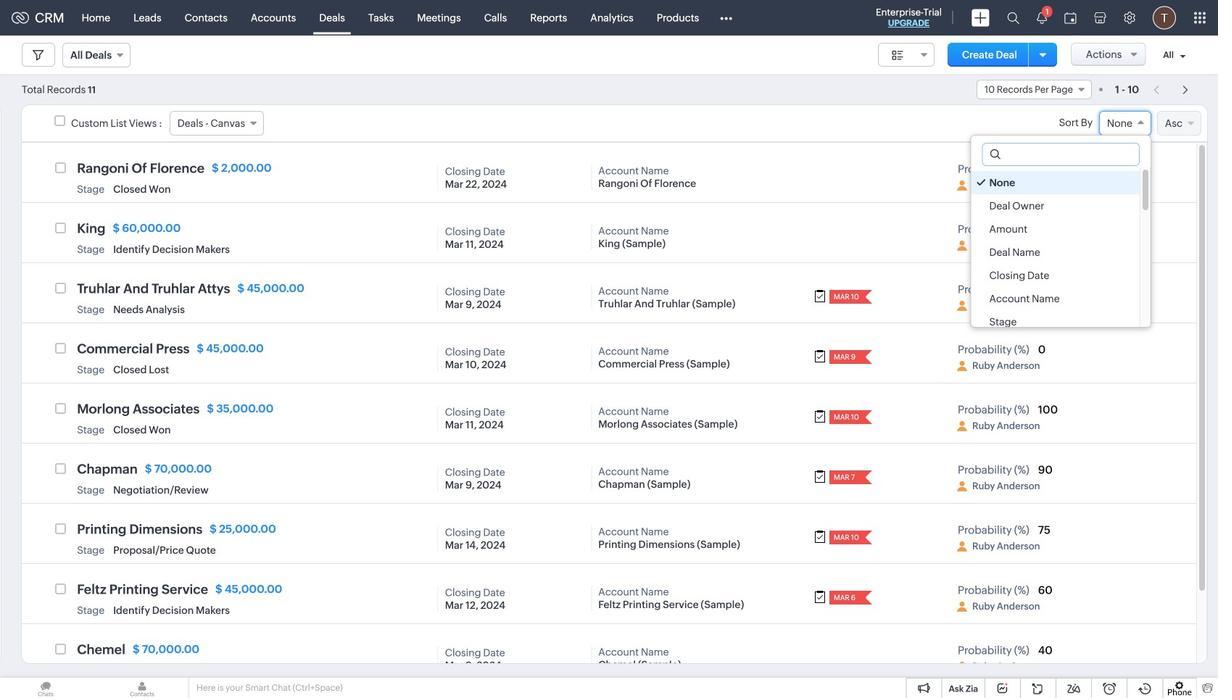 Task type: locate. For each thing, give the bounding box(es) containing it.
6 option from the top
[[972, 287, 1140, 310]]

4 option from the top
[[972, 241, 1140, 264]]

None field
[[1100, 111, 1152, 136]]

4 icon_profile image from the top
[[958, 361, 968, 371]]

1 icon_profile image from the top
[[958, 181, 968, 191]]

profile image
[[1153, 6, 1177, 29]]

3 icon_profile image from the top
[[958, 301, 968, 311]]

profile element
[[1145, 0, 1185, 35]]

signals element
[[1029, 0, 1056, 36]]

8 icon_profile image from the top
[[958, 602, 968, 612]]

chats image
[[0, 678, 91, 699]]

create menu image
[[972, 9, 990, 26]]

contacts image
[[96, 678, 188, 699]]

None text field
[[983, 144, 1140, 165]]

option
[[972, 171, 1140, 194], [972, 194, 1140, 218], [972, 218, 1140, 241], [972, 241, 1140, 264], [972, 264, 1140, 287], [972, 287, 1140, 310], [972, 310, 1140, 334]]

icon_profile image
[[958, 181, 968, 191], [958, 241, 968, 251], [958, 301, 968, 311], [958, 361, 968, 371], [958, 421, 968, 432], [958, 482, 968, 492], [958, 542, 968, 552], [958, 602, 968, 612], [958, 662, 968, 672]]

list box
[[972, 168, 1151, 334]]

search element
[[999, 0, 1029, 36]]

5 option from the top
[[972, 264, 1140, 287]]

3 option from the top
[[972, 218, 1140, 241]]



Task type: vqa. For each thing, say whether or not it's contained in the screenshot.
Get to the middle
no



Task type: describe. For each thing, give the bounding box(es) containing it.
5 icon_profile image from the top
[[958, 421, 968, 432]]

1 option from the top
[[972, 171, 1140, 194]]

9 icon_profile image from the top
[[958, 662, 968, 672]]

calendar image
[[1065, 12, 1077, 24]]

2 icon_profile image from the top
[[958, 241, 968, 251]]

7 icon_profile image from the top
[[958, 542, 968, 552]]

2 option from the top
[[972, 194, 1140, 218]]

6 icon_profile image from the top
[[958, 482, 968, 492]]

7 option from the top
[[972, 310, 1140, 334]]

search image
[[1008, 12, 1020, 24]]

create menu element
[[963, 0, 999, 35]]

logo image
[[12, 12, 29, 24]]



